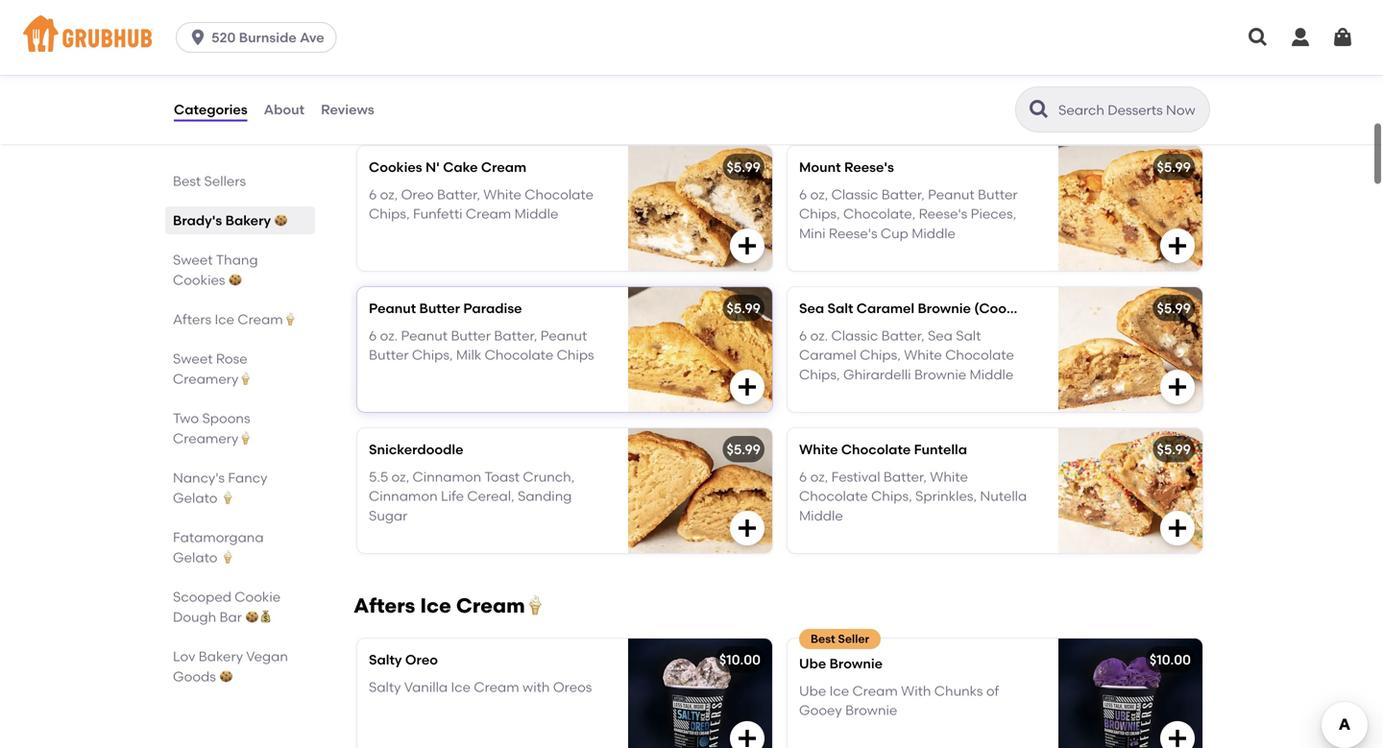 Task type: describe. For each thing, give the bounding box(es) containing it.
6 oz, classic batter, peanut butter chips, chocolate, reese's pieces, mini reese's cup middle
[[799, 186, 1018, 241]]

0 vertical spatial reese's
[[844, 159, 894, 175]]

$5.99 for 6 oz, oreo batter, white chocolate chips, funfetti cream middle
[[727, 159, 761, 175]]

ice right vanilla
[[451, 679, 471, 695]]

520
[[211, 29, 236, 46]]

brownie inside 6 oz. classic batter, sea salt caramel chips, white chocolate chips, ghirardelli brownie middle
[[914, 366, 966, 383]]

best sellers
[[173, 173, 246, 189]]

sweet for sweet thang cookies 🍪
[[173, 252, 213, 268]]

0 horizontal spatial sea
[[799, 300, 824, 317]]

& inside the 6 oz, classc batter & semi-sweet chocolate chips
[[922, 45, 932, 61]]

6 oz. peanut butter batter, peanut butter chips, milk chocolate chips
[[369, 327, 594, 363]]

520 burnside ave button
[[176, 22, 344, 53]]

ube ice cream with chunks of gooey brownie
[[799, 683, 999, 719]]

chocolate inside 6 oz, festival batter, white chocolate chips, sprinkles, nutella middle
[[799, 488, 868, 504]]

gelato inside nancy's fancy gelato 🍦
[[173, 490, 218, 506]]

reviews
[[321, 101, 374, 118]]

best for best sellers
[[173, 173, 201, 189]]

ave
[[300, 29, 324, 46]]

1 vertical spatial afters ice cream🍦
[[353, 594, 545, 618]]

0 vertical spatial salt
[[827, 300, 853, 317]]

life
[[441, 488, 464, 504]]

vegan
[[246, 648, 288, 665]]

graham
[[401, 45, 456, 61]]

6 oz, festival batter, white chocolate chips, sprinkles, nutella middle
[[799, 469, 1027, 524]]

chips, up ghirardelli
[[860, 347, 901, 363]]

middle inside 6 oz, graham cracker batter, milk & semi-sweet chocolate, marshmallow middle
[[459, 84, 503, 100]]

butter inside 6 oz, classic batter, peanut butter chips, chocolate, reese's pieces, mini reese's cup middle
[[978, 186, 1018, 202]]

festival
[[831, 469, 880, 485]]

brady's bakery 🍪
[[173, 212, 288, 229]]

5.5 oz, cinnamon toast crunch, cinnamon life cereal, sanding sugar
[[369, 469, 575, 524]]

n'
[[425, 159, 440, 175]]

cream inside the 'ube ice cream with chunks of gooey brownie'
[[852, 683, 898, 699]]

1 $10.00 from the left
[[719, 652, 761, 668]]

peanut butter paradise image
[[628, 287, 772, 412]]

peanut inside 6 oz, classic batter, peanut butter chips, chocolate, reese's pieces, mini reese's cup middle
[[928, 186, 975, 202]]

dough
[[173, 609, 216, 625]]

two
[[173, 410, 199, 426]]

(cookie)
[[974, 300, 1031, 317]]

6 for 6 oz. classic batter, sea salt caramel chips, white chocolate chips, ghirardelli brownie middle
[[799, 327, 807, 344]]

ube brownie image
[[1058, 639, 1202, 748]]

chocolate inside 6 oz. classic batter, sea salt caramel chips, white chocolate chips, ghirardelli brownie middle
[[945, 347, 1014, 363]]

chips, inside 6 oz, classic batter, peanut butter chips, chocolate, reese's pieces, mini reese's cup middle
[[799, 206, 840, 222]]

oz, for classc
[[810, 45, 828, 61]]

nutella
[[980, 488, 1027, 504]]

gooey
[[799, 702, 842, 719]]

cookie
[[235, 589, 281, 605]]

milk inside 6 oz. peanut butter batter, peanut butter chips, milk chocolate chips
[[456, 347, 481, 363]]

batter
[[878, 45, 919, 61]]

white chocolate funtella
[[799, 441, 967, 458]]

6 oz, classc batter & semi-sweet chocolate chips button
[[788, 5, 1202, 130]]

cookies n' cake cream
[[369, 159, 526, 175]]

🍪💰
[[245, 609, 272, 625]]

ube brownie
[[799, 656, 883, 672]]

scooped cookie dough bar 🍪💰
[[173, 589, 281, 625]]

ice inside the 'ube ice cream with chunks of gooey brownie'
[[829, 683, 849, 699]]

snickerdoodle image
[[628, 428, 772, 553]]

nancy's
[[173, 470, 225, 486]]

cup
[[881, 225, 908, 241]]

oz. for classic
[[810, 327, 828, 344]]

mount reese's
[[799, 159, 894, 175]]

oreo inside 6 oz, oreo batter, white chocolate chips, funfetti cream middle
[[401, 186, 434, 202]]

1 vertical spatial cinnamon
[[369, 488, 438, 504]]

mini
[[799, 225, 826, 241]]

middle inside 6 oz, oreo batter, white chocolate chips, funfetti cream middle
[[514, 206, 558, 222]]

categories
[[174, 101, 247, 118]]

categories button
[[173, 75, 248, 144]]

middle inside 6 oz, festival batter, white chocolate chips, sprinkles, nutella middle
[[799, 508, 843, 524]]

funtella
[[914, 441, 967, 458]]

2 $10.00 from the left
[[1150, 652, 1191, 668]]

butter down paradise
[[451, 327, 491, 344]]

batter, inside 6 oz, graham cracker batter, milk & semi-sweet chocolate, marshmallow middle
[[515, 45, 558, 61]]

batter, for sea salt caramel brownie (cookie)
[[881, 327, 925, 344]]

$5.99 for 6 oz, festival batter, white chocolate chips, sprinkles, nutella middle
[[1157, 441, 1191, 458]]

brownie down seller
[[829, 656, 883, 672]]

two spoons creamery🍦
[[173, 410, 252, 447]]

6 oz, classc batter & semi-sweet chocolate chips
[[799, 45, 1012, 81]]

cookies inside sweet thang cookies 🍪
[[173, 272, 225, 288]]

chocolate inside 6 oz, oreo batter, white chocolate chips, funfetti cream middle
[[525, 186, 594, 202]]

bakery for vegan
[[199, 648, 243, 665]]

sweet rose creamery🍦
[[173, 351, 252, 387]]

oz, for classic
[[810, 186, 828, 202]]

batter, for mount reese's
[[881, 186, 925, 202]]

6 for 6 oz, oreo batter, white chocolate chips, funfetti cream middle
[[369, 186, 377, 202]]

peanut butter paradise
[[369, 300, 522, 317]]

chocolate, inside 6 oz, graham cracker batter, milk & semi-sweet chocolate, marshmallow middle
[[448, 64, 521, 81]]

about button
[[263, 75, 305, 144]]

5.5
[[369, 469, 388, 485]]

$5.99 for 6 oz. classic batter, sea salt caramel chips, white chocolate chips, ghirardelli brownie middle
[[1157, 300, 1191, 317]]

1 vertical spatial afters
[[353, 594, 415, 618]]

white inside 6 oz, festival batter, white chocolate chips, sprinkles, nutella middle
[[930, 469, 968, 485]]

oz, for festival
[[810, 469, 828, 485]]

0 vertical spatial caramel
[[857, 300, 914, 317]]

gelato inside 'fatamorgana gelato 🍦'
[[173, 549, 218, 566]]

oz, for graham
[[380, 45, 398, 61]]

sweet thang cookies 🍪
[[173, 252, 258, 288]]

fatamorgana gelato 🍦
[[173, 529, 264, 566]]

salty oreo
[[369, 652, 438, 668]]

classc
[[831, 45, 875, 61]]

salty for salty oreo
[[369, 652, 402, 668]]

campfire smore's image
[[628, 5, 772, 130]]

cream inside 6 oz, oreo batter, white chocolate chips, funfetti cream middle
[[466, 206, 511, 222]]

pieces,
[[971, 206, 1016, 222]]

batter, inside 6 oz. peanut butter batter, peanut butter chips, milk chocolate chips
[[494, 327, 537, 344]]

6 oz, oreo batter, white chocolate chips, funfetti cream middle
[[369, 186, 594, 222]]

oz, for oreo
[[380, 186, 398, 202]]

fancy
[[228, 470, 267, 486]]

sweet inside 6 oz, graham cracker batter, milk & semi-sweet chocolate, marshmallow middle
[[407, 64, 445, 81]]

chips, inside 6 oz. peanut butter batter, peanut butter chips, milk chocolate chips
[[412, 347, 453, 363]]

0 vertical spatial cream🍦
[[238, 311, 296, 328]]

with
[[523, 679, 550, 695]]

sellers
[[204, 173, 246, 189]]

white inside 6 oz. classic batter, sea salt caramel chips, white chocolate chips, ghirardelli brownie middle
[[904, 347, 942, 363]]

spoons
[[202, 410, 250, 426]]

classic for chocolate,
[[831, 186, 878, 202]]

sea inside 6 oz. classic batter, sea salt caramel chips, white chocolate chips, ghirardelli brownie middle
[[928, 327, 953, 344]]

svg image for salty oreo image
[[736, 727, 759, 748]]

cookies n' cake cream image
[[628, 146, 772, 271]]

0 horizontal spatial afters
[[173, 311, 211, 328]]

salt inside 6 oz. classic batter, sea salt caramel chips, white chocolate chips, ghirardelli brownie middle
[[956, 327, 981, 344]]

butter down the peanut butter paradise
[[369, 347, 409, 363]]

search icon image
[[1028, 98, 1051, 121]]

creamery🍦 for rose
[[173, 371, 252, 387]]

$5.99 for 6 oz. peanut butter batter, peanut butter chips, milk chocolate chips
[[727, 300, 761, 317]]

crunch,
[[523, 469, 575, 485]]

1 horizontal spatial cream🍦
[[456, 594, 545, 618]]

sprinkles,
[[915, 488, 977, 504]]

brownie inside the 'ube ice cream with chunks of gooey brownie'
[[845, 702, 897, 719]]

svg image for snickerdoodle image
[[736, 517, 759, 540]]

toast
[[484, 469, 520, 485]]

$5.99 for 6 oz, classic batter, peanut butter chips, chocolate, reese's pieces, mini reese's cup middle
[[1157, 159, 1191, 175]]

chocolate inside 6 oz. peanut butter batter, peanut butter chips, milk chocolate chips
[[485, 347, 554, 363]]



Task type: vqa. For each thing, say whether or not it's contained in the screenshot.
"Pieces,"
yes



Task type: locate. For each thing, give the bounding box(es) containing it.
1 creamery🍦 from the top
[[173, 371, 252, 387]]

reese's right mini
[[829, 225, 877, 241]]

cinnamon up sugar
[[369, 488, 438, 504]]

sea down mini
[[799, 300, 824, 317]]

6 oz, graham cracker batter, milk & semi-sweet chocolate, marshmallow middle button
[[357, 5, 772, 130]]

0 horizontal spatial milk
[[456, 347, 481, 363]]

cream🍦 up rose
[[238, 311, 296, 328]]

2 classic from the top
[[831, 327, 878, 344]]

butter up pieces,
[[978, 186, 1018, 202]]

creamery🍦 for spoons
[[173, 430, 252, 447]]

semi- inside 6 oz, graham cracker batter, milk & semi-sweet chocolate, marshmallow middle
[[369, 64, 407, 81]]

afters up salty oreo
[[353, 594, 415, 618]]

salty for salty vanilla ice cream with oreos
[[369, 679, 401, 695]]

oreo up vanilla
[[405, 652, 438, 668]]

🍦 inside 'fatamorgana gelato 🍦'
[[221, 549, 234, 566]]

white up sprinkles,
[[930, 469, 968, 485]]

sea salt caramel brownie (cookie)
[[799, 300, 1031, 317]]

6 for 6 oz, festival batter, white chocolate chips, sprinkles, nutella middle
[[799, 469, 807, 485]]

salty oreo image
[[628, 639, 772, 748]]

🍦 down the fatamorgana
[[221, 549, 234, 566]]

chips, down festival
[[871, 488, 912, 504]]

6 for 6 oz. peanut butter batter, peanut butter chips, milk chocolate chips
[[369, 327, 377, 344]]

1 vertical spatial bakery
[[199, 648, 243, 665]]

chips, left ghirardelli
[[799, 366, 840, 383]]

reese's right mount
[[844, 159, 894, 175]]

chocolate
[[799, 64, 868, 81], [525, 186, 594, 202], [485, 347, 554, 363], [945, 347, 1014, 363], [841, 441, 911, 458], [799, 488, 868, 504]]

caramel up ghirardelli
[[799, 347, 857, 363]]

cinnamon up life
[[413, 469, 481, 485]]

creamery🍦 down rose
[[173, 371, 252, 387]]

semi- inside the 6 oz, classc batter & semi-sweet chocolate chips
[[935, 45, 973, 61]]

oreo up funfetti
[[401, 186, 434, 202]]

0 vertical spatial cookies
[[369, 159, 422, 175]]

0 vertical spatial chips
[[871, 64, 909, 81]]

batter,
[[515, 45, 558, 61], [437, 186, 480, 202], [881, 186, 925, 202], [494, 327, 537, 344], [881, 327, 925, 344], [884, 469, 927, 485]]

semi- up marshmallow
[[369, 64, 407, 81]]

oz, left festival
[[810, 469, 828, 485]]

bakery up thang
[[225, 212, 271, 229]]

1 horizontal spatial salt
[[956, 327, 981, 344]]

6 inside 6 oz, oreo batter, white chocolate chips, funfetti cream middle
[[369, 186, 377, 202]]

caramel inside 6 oz. classic batter, sea salt caramel chips, white chocolate chips, ghirardelli brownie middle
[[799, 347, 857, 363]]

6 inside 6 oz. classic batter, sea salt caramel chips, white chocolate chips, ghirardelli brownie middle
[[799, 327, 807, 344]]

2 & from the left
[[922, 45, 932, 61]]

🍦 down fancy
[[221, 490, 234, 506]]

2 creamery🍦 from the top
[[173, 430, 252, 447]]

classic inside 6 oz, classic batter, peanut butter chips, chocolate, reese's pieces, mini reese's cup middle
[[831, 186, 878, 202]]

1 vertical spatial gelato
[[173, 549, 218, 566]]

classic
[[831, 186, 878, 202], [831, 327, 878, 344]]

1 vertical spatial oreo
[[405, 652, 438, 668]]

6 for 6 oz, graham cracker batter, milk & semi-sweet chocolate, marshmallow middle
[[369, 45, 377, 61]]

ice up the gooey
[[829, 683, 849, 699]]

oz, left graham
[[380, 45, 398, 61]]

batter, down sea salt caramel brownie (cookie)
[[881, 327, 925, 344]]

milk
[[561, 45, 586, 61], [456, 347, 481, 363]]

brownie right the gooey
[[845, 702, 897, 719]]

white up festival
[[799, 441, 838, 458]]

mount reese's image
[[1058, 146, 1202, 271]]

mount
[[799, 159, 841, 175]]

0 vertical spatial cinnamon
[[413, 469, 481, 485]]

afters ice cream🍦
[[173, 311, 296, 328], [353, 594, 545, 618]]

Search Desserts Now search field
[[1056, 101, 1203, 119]]

ice up rose
[[215, 311, 234, 328]]

ube for ube ice cream with chunks of gooey brownie
[[799, 683, 826, 699]]

chocolate, inside 6 oz, classic batter, peanut butter chips, chocolate, reese's pieces, mini reese's cup middle
[[843, 206, 916, 222]]

salt down (cookie)
[[956, 327, 981, 344]]

$5.99
[[727, 159, 761, 175], [1157, 159, 1191, 175], [727, 300, 761, 317], [1157, 300, 1191, 317], [727, 441, 761, 458], [1157, 441, 1191, 458]]

sweet inside the 6 oz, classc batter & semi-sweet chocolate chips
[[973, 45, 1012, 61]]

0 horizontal spatial &
[[590, 45, 600, 61]]

oz, inside the 6 oz, classc batter & semi-sweet chocolate chips
[[810, 45, 828, 61]]

best for best seller
[[811, 632, 835, 646]]

about
[[264, 101, 305, 118]]

butter left paradise
[[419, 300, 460, 317]]

6 for 6 oz, classic batter, peanut butter chips, chocolate, reese's pieces, mini reese's cup middle
[[799, 186, 807, 202]]

white down cookies n' cake cream
[[483, 186, 521, 202]]

0 vertical spatial best
[[173, 173, 201, 189]]

chunks
[[934, 683, 983, 699]]

batter, inside 6 oz, festival batter, white chocolate chips, sprinkles, nutella middle
[[884, 469, 927, 485]]

paradise
[[463, 300, 522, 317]]

oz. inside 6 oz. peanut butter batter, peanut butter chips, milk chocolate chips
[[380, 327, 398, 344]]

lov bakery vegan goods 🍪
[[173, 648, 288, 685]]

0 horizontal spatial chocolate,
[[448, 64, 521, 81]]

0 vertical spatial milk
[[561, 45, 586, 61]]

sweet inside sweet thang cookies 🍪
[[173, 252, 213, 268]]

2 salty from the top
[[369, 679, 401, 695]]

cracker
[[459, 45, 511, 61]]

cake
[[443, 159, 478, 175]]

sanding
[[518, 488, 572, 504]]

0 horizontal spatial cream🍦
[[238, 311, 296, 328]]

oz, inside 6 oz, graham cracker batter, milk & semi-sweet chocolate, marshmallow middle
[[380, 45, 398, 61]]

ube for ube brownie
[[799, 656, 826, 672]]

of
[[986, 683, 999, 699]]

🍪 inside lov bakery vegan goods 🍪
[[219, 668, 233, 685]]

white chocolate funtella image
[[1058, 428, 1202, 553]]

best seller
[[811, 632, 869, 646]]

0 vertical spatial ube
[[799, 656, 826, 672]]

sea down sea salt caramel brownie (cookie)
[[928, 327, 953, 344]]

1 horizontal spatial semi-
[[935, 45, 973, 61]]

oz, inside 6 oz, oreo batter, white chocolate chips, funfetti cream middle
[[380, 186, 398, 202]]

chips inside the 6 oz, classc batter & semi-sweet chocolate chips
[[871, 64, 909, 81]]

oreos
[[553, 679, 592, 695]]

svg image for classic chocolate chip image
[[1166, 93, 1189, 116]]

sweet down graham
[[407, 64, 445, 81]]

1 horizontal spatial sweet
[[973, 45, 1012, 61]]

fatamorgana
[[173, 529, 264, 546]]

classic inside 6 oz. classic batter, sea salt caramel chips, white chocolate chips, ghirardelli brownie middle
[[831, 327, 878, 344]]

main navigation navigation
[[0, 0, 1383, 75]]

2 gelato from the top
[[173, 549, 218, 566]]

1 vertical spatial milk
[[456, 347, 481, 363]]

6 oz, graham cracker batter, milk & semi-sweet chocolate, marshmallow middle
[[369, 45, 600, 100]]

sea
[[799, 300, 824, 317], [928, 327, 953, 344]]

6 oz. classic batter, sea salt caramel chips, white chocolate chips, ghirardelli brownie middle
[[799, 327, 1014, 383]]

1 vertical spatial sea
[[928, 327, 953, 344]]

batter, down cake
[[437, 186, 480, 202]]

batter, up "cup"
[[881, 186, 925, 202]]

with
[[901, 683, 931, 699]]

sweet for sweet rose creamery🍦
[[173, 351, 213, 367]]

milk down the peanut butter paradise
[[456, 347, 481, 363]]

svg image
[[1247, 26, 1270, 49], [188, 28, 208, 47], [736, 234, 759, 257], [1166, 234, 1189, 257], [736, 376, 759, 399], [1166, 376, 1189, 399], [1166, 727, 1189, 748]]

2 oz. from the left
[[810, 327, 828, 344]]

white inside 6 oz, oreo batter, white chocolate chips, funfetti cream middle
[[483, 186, 521, 202]]

oz. inside 6 oz. classic batter, sea salt caramel chips, white chocolate chips, ghirardelli brownie middle
[[810, 327, 828, 344]]

svg image for white chocolate funtella image
[[1166, 517, 1189, 540]]

batter, down white chocolate funtella
[[884, 469, 927, 485]]

2 vertical spatial 🍪
[[219, 668, 233, 685]]

0 horizontal spatial sweet
[[407, 64, 445, 81]]

1 vertical spatial sweet
[[173, 351, 213, 367]]

middle inside 6 oz. classic batter, sea salt caramel chips, white chocolate chips, ghirardelli brownie middle
[[970, 366, 1014, 383]]

0 horizontal spatial afters ice cream🍦
[[173, 311, 296, 328]]

cream🍦 up salty vanilla ice cream with oreos
[[456, 594, 545, 618]]

rose
[[216, 351, 247, 367]]

gelato
[[173, 490, 218, 506], [173, 549, 218, 566]]

middle
[[459, 84, 503, 100], [514, 206, 558, 222], [912, 225, 956, 241], [970, 366, 1014, 383], [799, 508, 843, 524]]

1 horizontal spatial chips
[[871, 64, 909, 81]]

butter
[[978, 186, 1018, 202], [419, 300, 460, 317], [451, 327, 491, 344], [369, 347, 409, 363]]

0 horizontal spatial chips
[[557, 347, 594, 363]]

2 ube from the top
[[799, 683, 826, 699]]

1 oz. from the left
[[380, 327, 398, 344]]

1 vertical spatial reese's
[[919, 206, 967, 222]]

batter, for cookies n' cake cream
[[437, 186, 480, 202]]

6 for 6 oz, classc batter & semi-sweet chocolate chips
[[799, 45, 807, 61]]

6
[[369, 45, 377, 61], [799, 45, 807, 61], [369, 186, 377, 202], [799, 186, 807, 202], [369, 327, 377, 344], [799, 327, 807, 344], [799, 469, 807, 485]]

🍪
[[274, 212, 288, 229], [228, 272, 242, 288], [219, 668, 233, 685]]

gelato down nancy's
[[173, 490, 218, 506]]

ice
[[215, 311, 234, 328], [420, 594, 451, 618], [451, 679, 471, 695], [829, 683, 849, 699]]

best left the sellers
[[173, 173, 201, 189]]

0 horizontal spatial cookies
[[173, 272, 225, 288]]

best up ube brownie
[[811, 632, 835, 646]]

nancy's fancy gelato 🍦
[[173, 470, 267, 506]]

6 inside 6 oz. peanut butter batter, peanut butter chips, milk chocolate chips
[[369, 327, 377, 344]]

classic up ghirardelli
[[831, 327, 878, 344]]

middle inside 6 oz, classic batter, peanut butter chips, chocolate, reese's pieces, mini reese's cup middle
[[912, 225, 956, 241]]

0 vertical spatial 🍦
[[221, 490, 234, 506]]

ice up salty oreo
[[420, 594, 451, 618]]

1 vertical spatial chips
[[557, 347, 594, 363]]

1 vertical spatial salt
[[956, 327, 981, 344]]

1 vertical spatial 🍪
[[228, 272, 242, 288]]

0 vertical spatial sweet
[[173, 252, 213, 268]]

sweet right batter
[[973, 45, 1012, 61]]

1 vertical spatial ube
[[799, 683, 826, 699]]

chips, inside 6 oz, festival batter, white chocolate chips, sprinkles, nutella middle
[[871, 488, 912, 504]]

afters ice cream🍦 up rose
[[173, 311, 296, 328]]

0 vertical spatial oreo
[[401, 186, 434, 202]]

0 vertical spatial sea
[[799, 300, 824, 317]]

reese's
[[844, 159, 894, 175], [919, 206, 967, 222], [829, 225, 877, 241]]

milk inside 6 oz, graham cracker batter, milk & semi-sweet chocolate, marshmallow middle
[[561, 45, 586, 61]]

1 vertical spatial cream🍦
[[456, 594, 545, 618]]

0 horizontal spatial oz.
[[380, 327, 398, 344]]

6 inside the 6 oz, classc batter & semi-sweet chocolate chips
[[799, 45, 807, 61]]

batter, inside 6 oz. classic batter, sea salt caramel chips, white chocolate chips, ghirardelli brownie middle
[[881, 327, 925, 344]]

0 horizontal spatial $10.00
[[719, 652, 761, 668]]

&
[[590, 45, 600, 61], [922, 45, 932, 61]]

chips inside 6 oz. peanut butter batter, peanut butter chips, milk chocolate chips
[[557, 347, 594, 363]]

chocolate, down cracker
[[448, 64, 521, 81]]

bakery up goods
[[199, 648, 243, 665]]

svg image inside 520 burnside ave "button"
[[188, 28, 208, 47]]

caramel
[[857, 300, 914, 317], [799, 347, 857, 363]]

oreo
[[401, 186, 434, 202], [405, 652, 438, 668]]

classic down mount reese's
[[831, 186, 878, 202]]

reviews button
[[320, 75, 375, 144]]

oz, inside 6 oz, festival batter, white chocolate chips, sprinkles, nutella middle
[[810, 469, 828, 485]]

520 burnside ave
[[211, 29, 324, 46]]

oz, inside the 5.5 oz, cinnamon toast crunch, cinnamon life cereal, sanding sugar
[[391, 469, 409, 485]]

oz, left classc
[[810, 45, 828, 61]]

0 vertical spatial salty
[[369, 652, 402, 668]]

ube inside the 'ube ice cream with chunks of gooey brownie'
[[799, 683, 826, 699]]

1 sweet from the top
[[173, 252, 213, 268]]

sweet left rose
[[173, 351, 213, 367]]

1 horizontal spatial best
[[811, 632, 835, 646]]

batter, inside 6 oz, oreo batter, white chocolate chips, funfetti cream middle
[[437, 186, 480, 202]]

oz, inside 6 oz, classic batter, peanut butter chips, chocolate, reese's pieces, mini reese's cup middle
[[810, 186, 828, 202]]

0 vertical spatial gelato
[[173, 490, 218, 506]]

white
[[483, 186, 521, 202], [904, 347, 942, 363], [799, 441, 838, 458], [930, 469, 968, 485]]

0 vertical spatial chocolate,
[[448, 64, 521, 81]]

6 inside 6 oz, classic batter, peanut butter chips, chocolate, reese's pieces, mini reese's cup middle
[[799, 186, 807, 202]]

1 vertical spatial classic
[[831, 327, 878, 344]]

brownie right ghirardelli
[[914, 366, 966, 383]]

cereal,
[[467, 488, 514, 504]]

svg image
[[1289, 26, 1312, 49], [1331, 26, 1354, 49], [1166, 93, 1189, 116], [736, 517, 759, 540], [1166, 517, 1189, 540], [736, 727, 759, 748]]

sweet down brady's
[[173, 252, 213, 268]]

0 vertical spatial semi-
[[935, 45, 973, 61]]

afters ice cream🍦 up salty oreo
[[353, 594, 545, 618]]

1 horizontal spatial chocolate,
[[843, 206, 916, 222]]

1 & from the left
[[590, 45, 600, 61]]

cookies
[[369, 159, 422, 175], [173, 272, 225, 288]]

brownie left (cookie)
[[918, 300, 971, 317]]

2 vertical spatial reese's
[[829, 225, 877, 241]]

1 vertical spatial chocolate,
[[843, 206, 916, 222]]

1 horizontal spatial sea
[[928, 327, 953, 344]]

cookies down thang
[[173, 272, 225, 288]]

🍪 inside sweet thang cookies 🍪
[[228, 272, 242, 288]]

funfetti
[[413, 206, 462, 222]]

white down sea salt caramel brownie (cookie)
[[904, 347, 942, 363]]

2 sweet from the top
[[173, 351, 213, 367]]

1 vertical spatial 🍦
[[221, 549, 234, 566]]

1 vertical spatial best
[[811, 632, 835, 646]]

bar
[[219, 609, 242, 625]]

reese's left pieces,
[[919, 206, 967, 222]]

scooped
[[173, 589, 231, 605]]

goods
[[173, 668, 216, 685]]

bakery for 🍪
[[225, 212, 271, 229]]

peanut
[[928, 186, 975, 202], [369, 300, 416, 317], [401, 327, 448, 344], [540, 327, 587, 344]]

afters up sweet rose creamery🍦
[[173, 311, 211, 328]]

1 ube from the top
[[799, 656, 826, 672]]

1 horizontal spatial oz.
[[810, 327, 828, 344]]

1 horizontal spatial afters ice cream🍦
[[353, 594, 545, 618]]

chips, up mini
[[799, 206, 840, 222]]

oz, right 5.5
[[391, 469, 409, 485]]

vanilla
[[404, 679, 448, 695]]

0 vertical spatial afters ice cream🍦
[[173, 311, 296, 328]]

gelato down the fatamorgana
[[173, 549, 218, 566]]

brady's
[[173, 212, 222, 229]]

burnside
[[239, 29, 297, 46]]

0 horizontal spatial salt
[[827, 300, 853, 317]]

batter, down paradise
[[494, 327, 537, 344]]

chips, left funfetti
[[369, 206, 410, 222]]

classic chocolate chip image
[[1058, 5, 1202, 130]]

ube down best seller
[[799, 656, 826, 672]]

oz, down mount
[[810, 186, 828, 202]]

1 horizontal spatial milk
[[561, 45, 586, 61]]

oz,
[[380, 45, 398, 61], [810, 45, 828, 61], [380, 186, 398, 202], [810, 186, 828, 202], [391, 469, 409, 485], [810, 469, 828, 485]]

bakery inside lov bakery vegan goods 🍪
[[199, 648, 243, 665]]

1 vertical spatial caramel
[[799, 347, 857, 363]]

creamery🍦 down spoons
[[173, 430, 252, 447]]

& inside 6 oz, graham cracker batter, milk & semi-sweet chocolate, marshmallow middle
[[590, 45, 600, 61]]

thang
[[216, 252, 258, 268]]

marshmallow
[[369, 84, 456, 100]]

$5.99 for 5.5 oz, cinnamon toast crunch, cinnamon life cereal, sanding sugar
[[727, 441, 761, 458]]

1 horizontal spatial $10.00
[[1150, 652, 1191, 668]]

salty vanilla ice cream with oreos
[[369, 679, 592, 695]]

$10.00
[[719, 652, 761, 668], [1150, 652, 1191, 668]]

lov
[[173, 648, 195, 665]]

sweet inside sweet rose creamery🍦
[[173, 351, 213, 367]]

sugar
[[369, 508, 408, 524]]

chips, down the peanut butter paradise
[[412, 347, 453, 363]]

oz.
[[380, 327, 398, 344], [810, 327, 828, 344]]

ghirardelli
[[843, 366, 911, 383]]

1 classic from the top
[[831, 186, 878, 202]]

chocolate, up "cup"
[[843, 206, 916, 222]]

oz, for cinnamon
[[391, 469, 409, 485]]

batter, right cracker
[[515, 45, 558, 61]]

batter, inside 6 oz, classic batter, peanut butter chips, chocolate, reese's pieces, mini reese's cup middle
[[881, 186, 925, 202]]

ube up the gooey
[[799, 683, 826, 699]]

1 horizontal spatial cookies
[[369, 159, 422, 175]]

semi- right batter
[[935, 45, 973, 61]]

salty
[[369, 652, 402, 668], [369, 679, 401, 695]]

0 vertical spatial classic
[[831, 186, 878, 202]]

sweet
[[173, 252, 213, 268], [173, 351, 213, 367]]

oz, down cookies n' cake cream
[[380, 186, 398, 202]]

0 vertical spatial afters
[[173, 311, 211, 328]]

6 inside 6 oz, festival batter, white chocolate chips, sprinkles, nutella middle
[[799, 469, 807, 485]]

brownie
[[918, 300, 971, 317], [914, 366, 966, 383], [829, 656, 883, 672], [845, 702, 897, 719]]

0 vertical spatial sweet
[[973, 45, 1012, 61]]

1 gelato from the top
[[173, 490, 218, 506]]

1 vertical spatial semi-
[[369, 64, 407, 81]]

cookies left n'
[[369, 159, 422, 175]]

1 horizontal spatial afters
[[353, 594, 415, 618]]

batter, for white chocolate funtella
[[884, 469, 927, 485]]

0 horizontal spatial semi-
[[369, 64, 407, 81]]

0 vertical spatial bakery
[[225, 212, 271, 229]]

chocolate inside the 6 oz, classc batter & semi-sweet chocolate chips
[[799, 64, 868, 81]]

chips, inside 6 oz, oreo batter, white chocolate chips, funfetti cream middle
[[369, 206, 410, 222]]

seller
[[838, 632, 869, 646]]

snickerdoodle
[[369, 441, 463, 458]]

salt up ghirardelli
[[827, 300, 853, 317]]

0 vertical spatial 🍪
[[274, 212, 288, 229]]

creamery🍦
[[173, 371, 252, 387], [173, 430, 252, 447]]

salt
[[827, 300, 853, 317], [956, 327, 981, 344]]

1 vertical spatial creamery🍦
[[173, 430, 252, 447]]

best
[[173, 173, 201, 189], [811, 632, 835, 646]]

classic for chips,
[[831, 327, 878, 344]]

1 vertical spatial sweet
[[407, 64, 445, 81]]

6 inside 6 oz, graham cracker batter, milk & semi-sweet chocolate, marshmallow middle
[[369, 45, 377, 61]]

0 horizontal spatial best
[[173, 173, 201, 189]]

1 salty from the top
[[369, 652, 402, 668]]

🍦 inside nancy's fancy gelato 🍦
[[221, 490, 234, 506]]

caramel up 6 oz. classic batter, sea salt caramel chips, white chocolate chips, ghirardelli brownie middle
[[857, 300, 914, 317]]

cinnamon
[[413, 469, 481, 485], [369, 488, 438, 504]]

1 horizontal spatial &
[[922, 45, 932, 61]]

2 🍦 from the top
[[221, 549, 234, 566]]

cream🍦
[[238, 311, 296, 328], [456, 594, 545, 618]]

0 vertical spatial creamery🍦
[[173, 371, 252, 387]]

sea salt caramel brownie (cookie) image
[[1058, 287, 1202, 412]]

1 🍦 from the top
[[221, 490, 234, 506]]

1 vertical spatial salty
[[369, 679, 401, 695]]

1 vertical spatial cookies
[[173, 272, 225, 288]]

milk right cracker
[[561, 45, 586, 61]]

oz. for peanut
[[380, 327, 398, 344]]



